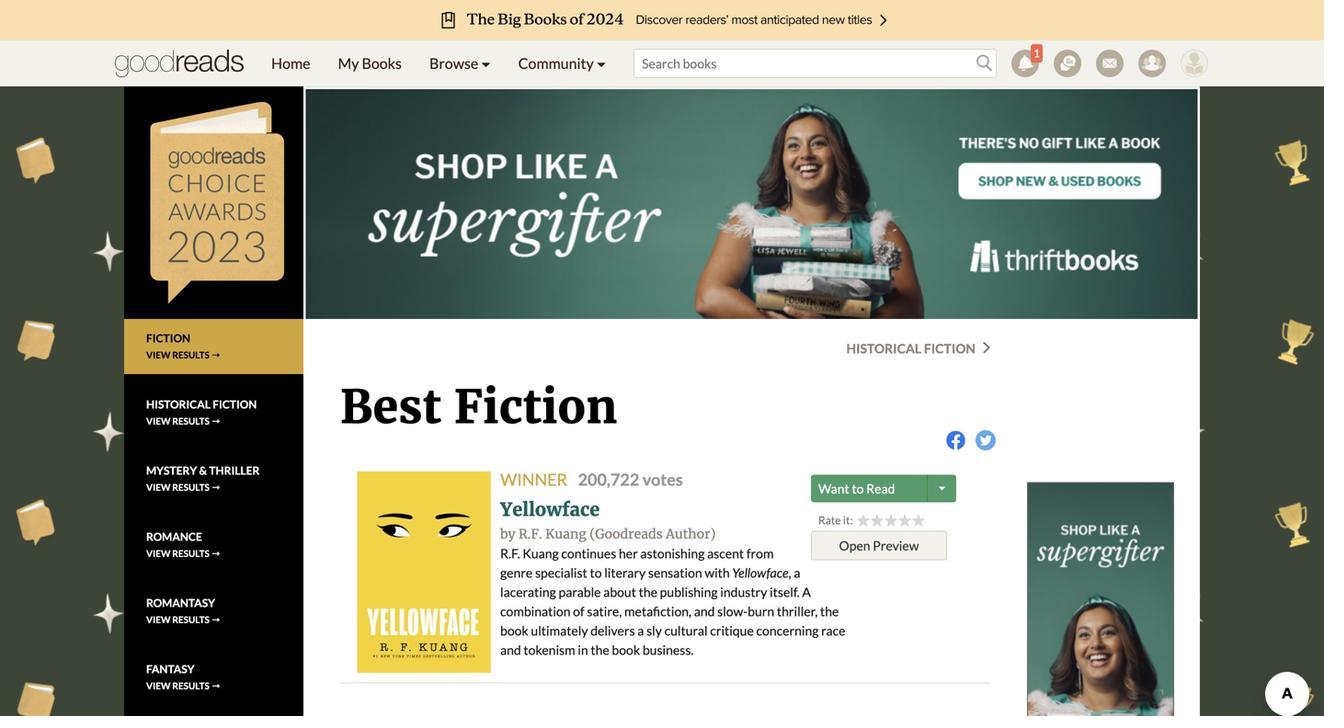 Task type: vqa. For each thing, say whether or not it's contained in the screenshot.
the right YELLOWFACE
yes



Task type: describe. For each thing, give the bounding box(es) containing it.
romantasy view results →
[[146, 596, 221, 625]]

read
[[866, 481, 895, 497]]

romance
[[146, 530, 202, 543]]

by
[[500, 526, 515, 543]]

&
[[199, 464, 207, 477]]

want to read button
[[818, 475, 895, 503]]

best
[[340, 378, 441, 436]]

results for romantasy
[[172, 614, 210, 625]]

2023 goodreads choice awards image
[[146, 101, 284, 304]]

race
[[821, 623, 846, 639]]

historical for historical fiction view results →
[[146, 398, 211, 411]]

2 vertical spatial the
[[591, 642, 609, 658]]

books
[[362, 54, 402, 72]]

→ inside mystery & thriller view results →
[[211, 482, 221, 493]]

200,722
[[578, 469, 639, 490]]

▾ for community ▾
[[597, 54, 606, 72]]

from
[[747, 546, 774, 561]]

publishing
[[660, 584, 718, 600]]

results for fiction
[[172, 349, 210, 360]]

a
[[802, 584, 811, 600]]

→ for fantasy
[[211, 680, 221, 691]]

slow-
[[717, 604, 748, 619]]

my group discussions image
[[1054, 50, 1081, 77]]

historical fiction view results →
[[146, 398, 257, 427]]

my
[[338, 54, 359, 72]]

view for fiction
[[146, 349, 171, 360]]

kuang inside winner 200,722 votes yellowface by r.f. kuang (goodreads author)
[[545, 526, 586, 543]]

1 button
[[1004, 40, 1047, 86]]

yellowface by r.f. kuang image
[[357, 471, 491, 674]]

of
[[573, 604, 585, 619]]

0 vertical spatial a
[[794, 565, 800, 581]]

,
[[789, 565, 791, 581]]

view for fantasy
[[146, 680, 171, 691]]

to inside button
[[852, 481, 864, 497]]

open preview link
[[811, 531, 947, 561]]

fiction for historical fiction
[[924, 341, 976, 356]]

business.
[[643, 642, 694, 658]]

2 horizontal spatial the
[[820, 604, 839, 619]]

ultimately
[[531, 623, 588, 639]]

historical for historical fiction
[[847, 341, 922, 356]]

it:
[[843, 514, 853, 527]]

results for romance
[[172, 548, 210, 559]]

tokenism
[[524, 642, 575, 658]]

1 vertical spatial advertisement element
[[1027, 482, 1174, 716]]

notifications element
[[1012, 44, 1043, 77]]

1 horizontal spatial and
[[694, 604, 715, 619]]

open
[[839, 538, 871, 554]]

community ▾
[[518, 54, 606, 72]]

winner
[[500, 469, 568, 490]]

share on facebook image
[[946, 430, 966, 451]]

friend requests image
[[1139, 50, 1166, 77]]

1 vertical spatial a
[[638, 623, 644, 639]]

→ inside historical fiction view results →
[[211, 416, 221, 427]]

bob builder image
[[1181, 50, 1208, 77]]

specialist
[[535, 565, 587, 581]]

open preview
[[839, 538, 919, 554]]

concerning
[[756, 623, 819, 639]]

mystery
[[146, 464, 197, 477]]

my books
[[338, 54, 402, 72]]

(goodreads
[[590, 526, 663, 543]]

lacerating
[[500, 584, 556, 600]]

combination
[[500, 604, 571, 619]]

parable
[[559, 584, 601, 600]]

sly
[[647, 623, 662, 639]]

thriller,
[[777, 604, 818, 619]]

sensation
[[648, 565, 702, 581]]

inbox image
[[1096, 50, 1124, 77]]

rate
[[818, 514, 841, 527]]

itself.
[[770, 584, 800, 600]]

view inside mystery & thriller view results →
[[146, 482, 171, 493]]

to inside r.f. kuang continues her astonishing ascent from genre specialist to literary sensation with
[[590, 565, 602, 581]]

→ for romance
[[211, 548, 221, 559]]

community ▾ button
[[505, 40, 620, 86]]

1
[[1034, 46, 1040, 60]]

view for romantasy
[[146, 614, 171, 625]]

in
[[578, 642, 588, 658]]

industry
[[720, 584, 767, 600]]



Task type: locate. For each thing, give the bounding box(es) containing it.
1 ▾ from the left
[[481, 54, 491, 72]]

preview
[[873, 538, 919, 554]]

browse ▾
[[429, 54, 491, 72]]

0 vertical spatial historical
[[847, 341, 922, 356]]

results inside historical fiction view results →
[[172, 416, 210, 427]]

→ up 'thriller'
[[211, 416, 221, 427]]

0 horizontal spatial to
[[590, 565, 602, 581]]

▾ right browse
[[481, 54, 491, 72]]

historical inside historical fiction link
[[847, 341, 922, 356]]

1 vertical spatial historical
[[146, 398, 211, 411]]

continues
[[561, 546, 616, 561]]

view down romance at bottom left
[[146, 548, 171, 559]]

her
[[619, 546, 638, 561]]

fantasy view results →
[[146, 662, 221, 691]]

and down publishing
[[694, 604, 715, 619]]

results inside romance view results →
[[172, 548, 210, 559]]

→ for romantasy
[[211, 614, 221, 625]]

5 view from the top
[[146, 614, 171, 625]]

historical fiction link
[[847, 340, 990, 356]]

winner 200,722 votes yellowface by r.f. kuang (goodreads author)
[[500, 469, 716, 543]]

0 horizontal spatial a
[[638, 623, 644, 639]]

satire,
[[587, 604, 622, 619]]

1 horizontal spatial the
[[639, 584, 658, 600]]

book down 'delivers'
[[612, 642, 640, 658]]

historical inside historical fiction view results →
[[146, 398, 211, 411]]

1 vertical spatial the
[[820, 604, 839, 619]]

fiction inside fiction view results →
[[146, 331, 190, 345]]

0 vertical spatial advertisement element
[[306, 89, 1198, 319]]

yellowface up the 'r.f. kuang' link
[[500, 498, 600, 521]]

1 horizontal spatial a
[[794, 565, 800, 581]]

kuang inside r.f. kuang continues her astonishing ascent from genre specialist to literary sensation with
[[523, 546, 559, 561]]

→ inside fiction view results →
[[211, 349, 221, 360]]

view
[[146, 349, 171, 360], [146, 416, 171, 427], [146, 482, 171, 493], [146, 548, 171, 559], [146, 614, 171, 625], [146, 680, 171, 691]]

view inside fantasy view results →
[[146, 680, 171, 691]]

browse ▾ button
[[416, 40, 505, 86]]

→ up historical fiction view results →
[[211, 349, 221, 360]]

results down &
[[172, 482, 210, 493]]

group
[[857, 514, 926, 527]]

results up historical fiction view results →
[[172, 349, 210, 360]]

my books link
[[324, 40, 416, 86]]

the
[[639, 584, 658, 600], [820, 604, 839, 619], [591, 642, 609, 658]]

view up historical fiction view results →
[[146, 349, 171, 360]]

3 → from the top
[[211, 482, 221, 493]]

5 → from the top
[[211, 614, 221, 625]]

a
[[794, 565, 800, 581], [638, 623, 644, 639]]

1 results from the top
[[172, 349, 210, 360]]

view inside romantasy view results →
[[146, 614, 171, 625]]

r.f.
[[519, 526, 542, 543], [500, 546, 520, 561]]

literary
[[604, 565, 646, 581]]

to left read
[[852, 481, 864, 497]]

genre
[[500, 565, 533, 581]]

0 vertical spatial book
[[500, 623, 529, 639]]

metafiction,
[[624, 604, 692, 619]]

0 horizontal spatial book
[[500, 623, 529, 639]]

1 vertical spatial r.f.
[[500, 546, 520, 561]]

fantasy
[[146, 662, 195, 676]]

yellowface down from
[[732, 565, 789, 581]]

results down fantasy
[[172, 680, 210, 691]]

author)
[[666, 526, 716, 543]]

→ inside romantasy view results →
[[211, 614, 221, 625]]

advertisement element
[[306, 89, 1198, 319], [1027, 482, 1174, 716]]

home link
[[257, 40, 324, 86]]

romantasy
[[146, 596, 215, 610]]

results inside fiction view results →
[[172, 349, 210, 360]]

romance view results →
[[146, 530, 221, 559]]

critique
[[710, 623, 754, 639]]

fiction for best fiction
[[454, 378, 618, 436]]

a left 'sly'
[[638, 623, 644, 639]]

view down romantasy at left
[[146, 614, 171, 625]]

→ down romantasy view results →
[[211, 680, 221, 691]]

the up metafiction,
[[639, 584, 658, 600]]

1 horizontal spatial book
[[612, 642, 640, 658]]

0 vertical spatial r.f.
[[519, 526, 542, 543]]

results for fantasy
[[172, 680, 210, 691]]

5 results from the top
[[172, 614, 210, 625]]

results
[[172, 349, 210, 360], [172, 416, 210, 427], [172, 482, 210, 493], [172, 548, 210, 559], [172, 614, 210, 625], [172, 680, 210, 691]]

home
[[271, 54, 310, 72]]

0 vertical spatial to
[[852, 481, 864, 497]]

rate it:
[[818, 514, 853, 527]]

▾ inside dropdown button
[[597, 54, 606, 72]]

view up mystery
[[146, 416, 171, 427]]

2 results from the top
[[172, 416, 210, 427]]

historical
[[847, 341, 922, 356], [146, 398, 211, 411]]

results down romantasy at left
[[172, 614, 210, 625]]

▾ right community
[[597, 54, 606, 72]]

fiction view results →
[[146, 331, 221, 360]]

1 horizontal spatial yellowface
[[732, 565, 789, 581]]

2 ▾ from the left
[[597, 54, 606, 72]]

0 horizontal spatial and
[[500, 642, 521, 658]]

and left tokenism
[[500, 642, 521, 658]]

a right ,
[[794, 565, 800, 581]]

r.f. kuang link
[[519, 526, 586, 543]]

r.f. down by
[[500, 546, 520, 561]]

view for romance
[[146, 548, 171, 559]]

yellowface inside winner 200,722 votes yellowface by r.f. kuang (goodreads author)
[[500, 498, 600, 521]]

, a lacerating parable about the publishing industry itself. a combination of satire, metafiction, and slow-burn thriller, the book ultimately delivers a sly cultural critique concerning race and tokenism in the book business.
[[500, 565, 846, 658]]

ascent
[[707, 546, 744, 561]]

results inside mystery & thriller view results →
[[172, 482, 210, 493]]

1 vertical spatial book
[[612, 642, 640, 658]]

want
[[818, 481, 850, 497]]

with
[[705, 565, 730, 581]]

browse
[[429, 54, 478, 72]]

mystery & thriller view results →
[[146, 464, 260, 493]]

kuang down the 'r.f. kuang' link
[[523, 546, 559, 561]]

6 view from the top
[[146, 680, 171, 691]]

6 → from the top
[[211, 680, 221, 691]]

view inside romance view results →
[[146, 548, 171, 559]]

▾ inside popup button
[[481, 54, 491, 72]]

0 horizontal spatial yellowface
[[500, 498, 600, 521]]

votes
[[643, 469, 683, 490]]

thriller
[[209, 464, 260, 477]]

1 vertical spatial and
[[500, 642, 521, 658]]

Search for books to add to your shelves search field
[[634, 49, 997, 78]]

the up race
[[820, 604, 839, 619]]

menu
[[257, 40, 620, 86]]

0 horizontal spatial ▾
[[481, 54, 491, 72]]

▾
[[481, 54, 491, 72], [597, 54, 606, 72]]

1 horizontal spatial ▾
[[597, 54, 606, 72]]

6 results from the top
[[172, 680, 210, 691]]

best fiction
[[340, 378, 618, 436]]

r.f. right by
[[519, 526, 542, 543]]

3 view from the top
[[146, 482, 171, 493]]

fiction for historical fiction view results →
[[213, 398, 257, 411]]

2 → from the top
[[211, 416, 221, 427]]

to
[[852, 481, 864, 497], [590, 565, 602, 581]]

delivers
[[591, 623, 635, 639]]

1 vertical spatial kuang
[[523, 546, 559, 561]]

3 results from the top
[[172, 482, 210, 493]]

r.f. inside winner 200,722 votes yellowface by r.f. kuang (goodreads author)
[[519, 526, 542, 543]]

menu containing home
[[257, 40, 620, 86]]

→ inside romance view results →
[[211, 548, 221, 559]]

book
[[500, 623, 529, 639], [612, 642, 640, 658]]

0 vertical spatial kuang
[[545, 526, 586, 543]]

0 vertical spatial the
[[639, 584, 658, 600]]

view inside historical fiction view results →
[[146, 416, 171, 427]]

kuang down yellowface link
[[545, 526, 586, 543]]

community
[[518, 54, 594, 72]]

book down combination at the left of the page
[[500, 623, 529, 639]]

→ up romantasy at left
[[211, 548, 221, 559]]

results inside romantasy view results →
[[172, 614, 210, 625]]

kuang
[[545, 526, 586, 543], [523, 546, 559, 561]]

1 horizontal spatial to
[[852, 481, 864, 497]]

0 vertical spatial yellowface
[[500, 498, 600, 521]]

want to read
[[818, 481, 895, 497]]

burn
[[748, 604, 775, 619]]

4 → from the top
[[211, 548, 221, 559]]

results up &
[[172, 416, 210, 427]]

4 view from the top
[[146, 548, 171, 559]]

1 vertical spatial to
[[590, 565, 602, 581]]

results down romance at bottom left
[[172, 548, 210, 559]]

Search books text field
[[634, 49, 997, 78]]

share on twitter image
[[976, 430, 996, 451]]

→ down 'thriller'
[[211, 482, 221, 493]]

→ for fiction
[[211, 349, 221, 360]]

1 vertical spatial yellowface
[[732, 565, 789, 581]]

1 horizontal spatial historical
[[847, 341, 922, 356]]

view down mystery
[[146, 482, 171, 493]]

results inside fantasy view results →
[[172, 680, 210, 691]]

to down continues
[[590, 565, 602, 581]]

historical fiction
[[847, 341, 976, 356]]

▾ for browse ▾
[[481, 54, 491, 72]]

astonishing
[[640, 546, 705, 561]]

→
[[211, 349, 221, 360], [211, 416, 221, 427], [211, 482, 221, 493], [211, 548, 221, 559], [211, 614, 221, 625], [211, 680, 221, 691]]

1 view from the top
[[146, 349, 171, 360]]

yellowface link
[[500, 498, 600, 521]]

fiction inside historical fiction view results →
[[213, 398, 257, 411]]

1 → from the top
[[211, 349, 221, 360]]

view down fantasy
[[146, 680, 171, 691]]

2 view from the top
[[146, 416, 171, 427]]

about
[[603, 584, 636, 600]]

0 horizontal spatial historical
[[146, 398, 211, 411]]

4 results from the top
[[172, 548, 210, 559]]

the right in
[[591, 642, 609, 658]]

r.f. kuang continues her astonishing ascent from genre specialist to literary sensation with
[[500, 546, 774, 581]]

0 vertical spatial and
[[694, 604, 715, 619]]

r.f. inside r.f. kuang continues her astonishing ascent from genre specialist to literary sensation with
[[500, 546, 520, 561]]

→ down romantasy at left
[[211, 614, 221, 625]]

0 horizontal spatial the
[[591, 642, 609, 658]]

and
[[694, 604, 715, 619], [500, 642, 521, 658]]

cultural
[[665, 623, 708, 639]]

yellowface
[[500, 498, 600, 521], [732, 565, 789, 581]]

fiction
[[146, 331, 190, 345], [924, 341, 976, 356], [454, 378, 618, 436], [213, 398, 257, 411]]

view inside fiction view results →
[[146, 349, 171, 360]]

→ inside fantasy view results →
[[211, 680, 221, 691]]



